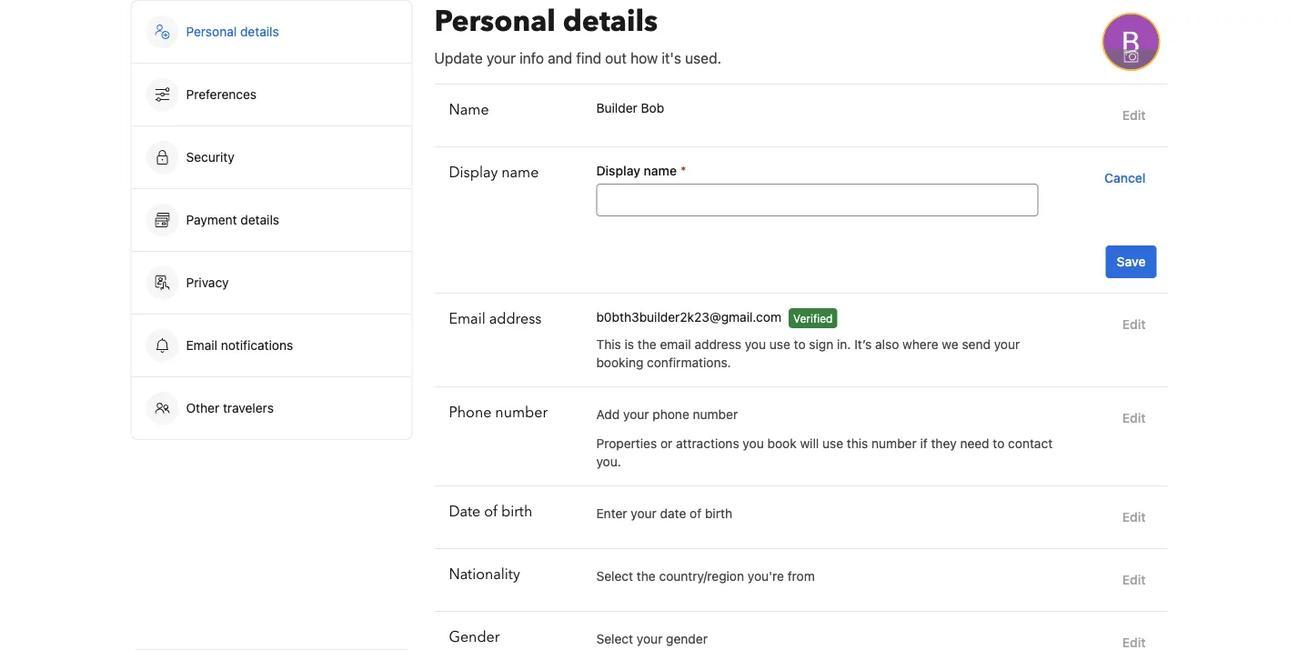 Task type: describe. For each thing, give the bounding box(es) containing it.
it's
[[854, 337, 872, 352]]

5 edit button from the top
[[1115, 564, 1153, 597]]

country/region
[[659, 569, 744, 584]]

email notifications link
[[131, 315, 412, 377]]

name for display name *
[[644, 163, 677, 178]]

save
[[1117, 254, 1146, 269]]

date
[[449, 502, 480, 522]]

personal for personal details
[[186, 24, 237, 39]]

edit button for of
[[1115, 501, 1153, 534]]

add your phone number
[[596, 407, 738, 422]]

other travelers
[[186, 401, 274, 416]]

your for select your gender
[[637, 632, 663, 647]]

name for display name
[[501, 163, 539, 183]]

and
[[548, 50, 572, 67]]

email notifications
[[186, 338, 293, 353]]

select for nationality
[[596, 569, 633, 584]]

contact
[[1008, 436, 1053, 451]]

add
[[596, 407, 620, 422]]

edit button for number
[[1115, 402, 1153, 435]]

5 edit from the top
[[1122, 573, 1146, 588]]

*
[[680, 163, 686, 178]]

this
[[847, 436, 868, 451]]

0 horizontal spatial of
[[484, 502, 498, 522]]

find
[[576, 50, 601, 67]]

cancel button
[[1097, 162, 1153, 195]]

to inside this is the email address you use to sign in. it's also where we send your booking confirmations.
[[794, 337, 806, 352]]

it's
[[662, 50, 681, 67]]

or
[[660, 436, 672, 451]]

select for gender
[[596, 632, 633, 647]]

preferences
[[186, 87, 257, 102]]

1 edit from the top
[[1122, 108, 1146, 123]]

you're
[[748, 569, 784, 584]]

your for add your phone number
[[623, 407, 649, 422]]

where
[[902, 337, 938, 352]]

select the country/region you're from
[[596, 569, 815, 584]]

if
[[920, 436, 928, 451]]

details for personal details
[[240, 24, 279, 39]]

we
[[942, 337, 958, 352]]

booking
[[596, 355, 643, 370]]

other travelers link
[[131, 377, 412, 439]]

update
[[434, 50, 483, 67]]

details for personal details update your info and find out how it's used.
[[563, 2, 658, 41]]

payment
[[186, 212, 237, 227]]

1 horizontal spatial number
[[693, 407, 738, 422]]

book
[[767, 436, 797, 451]]

this is the email address you use to sign in. it's also where we send your booking confirmations.
[[596, 337, 1020, 370]]

builder bob
[[596, 101, 664, 116]]

verified
[[793, 312, 833, 325]]

travelers
[[223, 401, 274, 416]]

need
[[960, 436, 989, 451]]

use for phone number
[[822, 436, 843, 451]]

attractions
[[676, 436, 739, 451]]

phone number
[[449, 403, 548, 423]]

how
[[630, 50, 658, 67]]

display for display name
[[449, 163, 498, 183]]

0 vertical spatial address
[[489, 309, 542, 329]]

properties or attractions you book will use this number if they need to contact you.
[[596, 436, 1053, 469]]

email
[[660, 337, 691, 352]]

send
[[962, 337, 991, 352]]

payment details link
[[131, 189, 412, 251]]

your for enter your date of birth
[[631, 506, 657, 521]]

preferences link
[[131, 64, 412, 126]]

email for email address
[[449, 309, 485, 329]]

confirmations.
[[647, 355, 731, 370]]

this
[[596, 337, 621, 352]]

privacy link
[[131, 252, 412, 314]]

will
[[800, 436, 819, 451]]

date of birth
[[449, 502, 532, 522]]

personal details update your info and find out how it's used.
[[434, 2, 721, 67]]



Task type: vqa. For each thing, say whether or not it's contained in the screenshot.
card to the left
no



Task type: locate. For each thing, give the bounding box(es) containing it.
properties
[[596, 436, 657, 451]]

0 vertical spatial to
[[794, 337, 806, 352]]

0 horizontal spatial number
[[495, 403, 548, 423]]

your left gender
[[637, 632, 663, 647]]

1 select from the top
[[596, 569, 633, 584]]

4 edit from the top
[[1122, 510, 1146, 525]]

your left date
[[631, 506, 657, 521]]

b0bth3builder2k23@gmail.com
[[596, 310, 781, 325]]

1 horizontal spatial email
[[449, 309, 485, 329]]

details up out
[[563, 2, 658, 41]]

select down enter
[[596, 569, 633, 584]]

0 horizontal spatial birth
[[501, 502, 532, 522]]

to right need
[[993, 436, 1005, 451]]

personal up update
[[434, 2, 556, 41]]

your left info
[[487, 50, 516, 67]]

edit for number
[[1122, 411, 1146, 426]]

birth
[[501, 502, 532, 522], [705, 506, 732, 521]]

display down name
[[449, 163, 498, 183]]

1 horizontal spatial display
[[596, 163, 640, 178]]

use left sign
[[769, 337, 790, 352]]

to
[[794, 337, 806, 352], [993, 436, 1005, 451]]

personal inside personal details update your info and find out how it's used.
[[434, 2, 556, 41]]

also
[[875, 337, 899, 352]]

0 vertical spatial email
[[449, 309, 485, 329]]

out
[[605, 50, 627, 67]]

edit button for address
[[1115, 308, 1153, 341]]

1 name from the left
[[501, 163, 539, 183]]

display for display name *
[[596, 163, 640, 178]]

0 horizontal spatial email
[[186, 338, 217, 353]]

details right payment on the top
[[240, 212, 279, 227]]

0 horizontal spatial address
[[489, 309, 542, 329]]

1 vertical spatial email
[[186, 338, 217, 353]]

details inside payment details link
[[240, 212, 279, 227]]

2 edit from the top
[[1122, 317, 1146, 332]]

1 vertical spatial address
[[694, 337, 741, 352]]

3 edit from the top
[[1122, 411, 1146, 426]]

you inside properties or attractions you book will use this number if they need to contact you.
[[743, 436, 764, 451]]

1 vertical spatial select
[[596, 632, 633, 647]]

use right "will"
[[822, 436, 843, 451]]

1 display from the left
[[449, 163, 498, 183]]

the inside this is the email address you use to sign in. it's also where we send your booking confirmations.
[[637, 337, 656, 352]]

name
[[449, 100, 489, 120]]

number inside properties or attractions you book will use this number if they need to contact you.
[[872, 436, 917, 451]]

the
[[637, 337, 656, 352], [637, 569, 656, 584]]

personal details link
[[131, 1, 412, 63]]

0 vertical spatial select
[[596, 569, 633, 584]]

2 name from the left
[[644, 163, 677, 178]]

edit for of
[[1122, 510, 1146, 525]]

email
[[449, 309, 485, 329], [186, 338, 217, 353]]

used.
[[685, 50, 721, 67]]

they
[[931, 436, 957, 451]]

1 horizontal spatial name
[[644, 163, 677, 178]]

of
[[484, 502, 498, 522], [690, 506, 701, 521]]

to left sign
[[794, 337, 806, 352]]

email for email notifications
[[186, 338, 217, 353]]

save button
[[1106, 246, 1157, 278]]

your right "add"
[[623, 407, 649, 422]]

None field
[[596, 184, 1038, 216]]

security link
[[131, 126, 412, 188]]

payment details
[[186, 212, 283, 227]]

you.
[[596, 454, 621, 469]]

1 horizontal spatial of
[[690, 506, 701, 521]]

details inside personal details link
[[240, 24, 279, 39]]

1 horizontal spatial address
[[694, 337, 741, 352]]

display name *
[[596, 163, 686, 178]]

1 horizontal spatial personal
[[434, 2, 556, 41]]

0 vertical spatial you
[[745, 337, 766, 352]]

0 horizontal spatial to
[[794, 337, 806, 352]]

number left the if
[[872, 436, 917, 451]]

you
[[745, 337, 766, 352], [743, 436, 764, 451]]

builder
[[596, 101, 637, 116]]

phone
[[449, 403, 491, 423]]

details
[[563, 2, 658, 41], [240, 24, 279, 39], [240, 212, 279, 227]]

2 edit button from the top
[[1115, 308, 1153, 341]]

3 edit button from the top
[[1115, 402, 1153, 435]]

from
[[788, 569, 815, 584]]

security
[[186, 150, 234, 165]]

personal up preferences
[[186, 24, 237, 39]]

1 vertical spatial the
[[637, 569, 656, 584]]

display down builder
[[596, 163, 640, 178]]

nationality
[[449, 565, 520, 585]]

edit button
[[1115, 99, 1153, 132], [1115, 308, 1153, 341], [1115, 402, 1153, 435], [1115, 501, 1153, 534], [1115, 564, 1153, 597]]

other
[[186, 401, 219, 416]]

use for email address
[[769, 337, 790, 352]]

gender
[[449, 628, 500, 648]]

the right "is" on the left of page
[[637, 337, 656, 352]]

2 display from the left
[[596, 163, 640, 178]]

notifications
[[221, 338, 293, 353]]

phone
[[653, 407, 689, 422]]

is
[[625, 337, 634, 352]]

edit
[[1122, 108, 1146, 123], [1122, 317, 1146, 332], [1122, 411, 1146, 426], [1122, 510, 1146, 525], [1122, 573, 1146, 588]]

select your gender
[[596, 632, 708, 647]]

your inside this is the email address you use to sign in. it's also where we send your booking confirmations.
[[994, 337, 1020, 352]]

display
[[449, 163, 498, 183], [596, 163, 640, 178]]

your inside personal details update your info and find out how it's used.
[[487, 50, 516, 67]]

info
[[519, 50, 544, 67]]

you left book
[[743, 436, 764, 451]]

bob
[[641, 101, 664, 116]]

1 horizontal spatial use
[[822, 436, 843, 451]]

select
[[596, 569, 633, 584], [596, 632, 633, 647]]

number right phone
[[495, 403, 548, 423]]

privacy
[[186, 275, 229, 290]]

number
[[495, 403, 548, 423], [693, 407, 738, 422], [872, 436, 917, 451]]

1 vertical spatial use
[[822, 436, 843, 451]]

use inside properties or attractions you book will use this number if they need to contact you.
[[822, 436, 843, 451]]

use
[[769, 337, 790, 352], [822, 436, 843, 451]]

number up attractions at bottom
[[693, 407, 738, 422]]

cancel
[[1104, 171, 1146, 186]]

personal details
[[186, 24, 279, 39]]

1 horizontal spatial birth
[[705, 506, 732, 521]]

address
[[489, 309, 542, 329], [694, 337, 741, 352]]

0 vertical spatial the
[[637, 337, 656, 352]]

date
[[660, 506, 686, 521]]

display name
[[449, 163, 539, 183]]

you left sign
[[745, 337, 766, 352]]

you inside this is the email address you use to sign in. it's also where we send your booking confirmations.
[[745, 337, 766, 352]]

select left gender
[[596, 632, 633, 647]]

2 select from the top
[[596, 632, 633, 647]]

enter
[[596, 506, 627, 521]]

use inside this is the email address you use to sign in. it's also where we send your booking confirmations.
[[769, 337, 790, 352]]

name
[[501, 163, 539, 183], [644, 163, 677, 178]]

1 vertical spatial to
[[993, 436, 1005, 451]]

to inside properties or attractions you book will use this number if they need to contact you.
[[993, 436, 1005, 451]]

1 edit button from the top
[[1115, 99, 1153, 132]]

gender
[[666, 632, 708, 647]]

0 vertical spatial use
[[769, 337, 790, 352]]

enter your date of birth
[[596, 506, 732, 521]]

your right send
[[994, 337, 1020, 352]]

in.
[[837, 337, 851, 352]]

address inside this is the email address you use to sign in. it's also where we send your booking confirmations.
[[694, 337, 741, 352]]

0 horizontal spatial name
[[501, 163, 539, 183]]

email address
[[449, 309, 542, 329]]

details inside personal details update your info and find out how it's used.
[[563, 2, 658, 41]]

4 edit button from the top
[[1115, 501, 1153, 534]]

1 vertical spatial you
[[743, 436, 764, 451]]

personal
[[434, 2, 556, 41], [186, 24, 237, 39]]

details for payment details
[[240, 212, 279, 227]]

0 horizontal spatial display
[[449, 163, 498, 183]]

edit for address
[[1122, 317, 1146, 332]]

0 horizontal spatial personal
[[186, 24, 237, 39]]

0 horizontal spatial use
[[769, 337, 790, 352]]

2 horizontal spatial number
[[872, 436, 917, 451]]

personal for personal details update your info and find out how it's used.
[[434, 2, 556, 41]]

the left country/region
[[637, 569, 656, 584]]

1 horizontal spatial to
[[993, 436, 1005, 451]]

your
[[487, 50, 516, 67], [994, 337, 1020, 352], [623, 407, 649, 422], [631, 506, 657, 521], [637, 632, 663, 647]]

details up preferences link
[[240, 24, 279, 39]]

sign
[[809, 337, 833, 352]]



